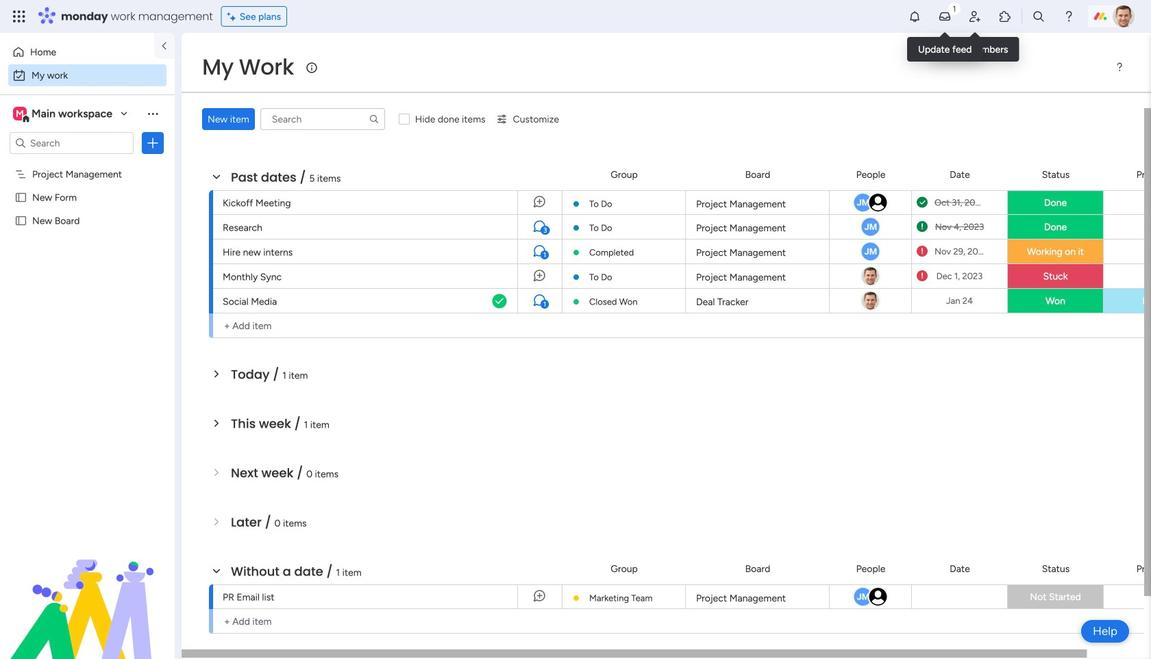 Task type: describe. For each thing, give the bounding box(es) containing it.
search image
[[369, 114, 380, 125]]

workspace image
[[13, 106, 27, 121]]

select product image
[[12, 10, 26, 23]]

1 public board image from the top
[[14, 191, 27, 204]]

search everything image
[[1032, 10, 1046, 23]]

v2 done deadline image
[[917, 196, 928, 209]]

jeremy miller image
[[853, 587, 873, 608]]

terry turtle image
[[1113, 5, 1135, 27]]

help image
[[1062, 10, 1076, 23]]

notifications image
[[908, 10, 922, 23]]

Search in workspace field
[[29, 135, 114, 151]]

workspace options image
[[146, 107, 160, 120]]

invite members image
[[968, 10, 982, 23]]

options image
[[146, 136, 160, 150]]



Task type: vqa. For each thing, say whether or not it's contained in the screenshot.
'list box'
yes



Task type: locate. For each thing, give the bounding box(es) containing it.
v2 overdue deadline image
[[917, 221, 928, 234], [917, 245, 928, 258]]

menu image
[[1114, 62, 1125, 73]]

public board image
[[14, 191, 27, 204], [14, 215, 27, 228]]

option
[[8, 41, 146, 63], [8, 64, 167, 86], [0, 162, 175, 165]]

2 public board image from the top
[[14, 215, 27, 228]]

v2 overdue deadline image down v2 done deadline image
[[917, 221, 928, 234]]

see plans image
[[227, 9, 240, 24]]

v2 overdue deadline image
[[917, 270, 928, 283]]

v2 overdue deadline image up v2 overdue deadline icon
[[917, 245, 928, 258]]

lottie animation element
[[0, 522, 175, 660]]

workspace selection element
[[13, 106, 114, 123]]

update feed image
[[938, 10, 952, 23]]

0 vertical spatial public board image
[[14, 191, 27, 204]]

monday marketplace image
[[999, 10, 1012, 23]]

Filter dashboard by text search field
[[260, 108, 385, 130]]

rubyanndersson@gmail.com image
[[868, 587, 889, 608]]

1 image
[[949, 1, 961, 16]]

1 vertical spatial v2 overdue deadline image
[[917, 245, 928, 258]]

1 vertical spatial public board image
[[14, 215, 27, 228]]

0 vertical spatial option
[[8, 41, 146, 63]]

list box
[[0, 160, 175, 418]]

2 v2 overdue deadline image from the top
[[917, 245, 928, 258]]

1 v2 overdue deadline image from the top
[[917, 221, 928, 234]]

2 vertical spatial option
[[0, 162, 175, 165]]

1 vertical spatial option
[[8, 64, 167, 86]]

0 vertical spatial v2 overdue deadline image
[[917, 221, 928, 234]]

lottie animation image
[[0, 522, 175, 660]]

None search field
[[260, 108, 385, 130]]



